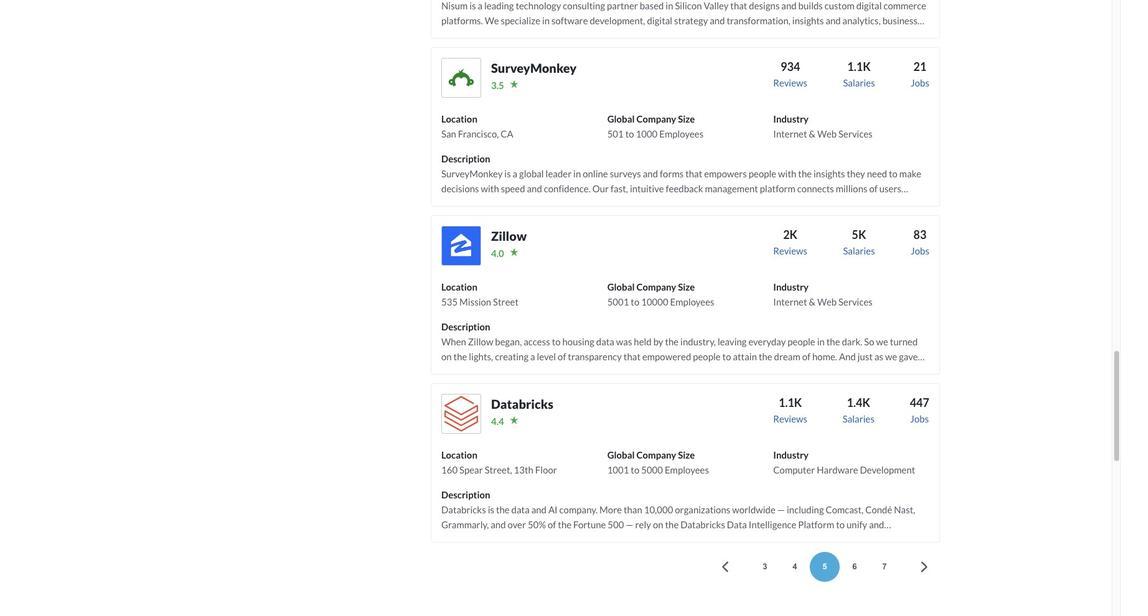 Task type: locate. For each thing, give the bounding box(es) containing it.
the right 'by'
[[666, 336, 679, 347]]

transparency
[[568, 351, 622, 362]]

location up 535
[[442, 281, 478, 293]]

to
[[626, 128, 635, 139], [631, 296, 640, 308], [552, 336, 561, 347], [723, 351, 732, 362], [678, 366, 686, 377], [919, 366, 927, 377], [631, 465, 640, 476]]

services down the 1.1k salaries
[[839, 128, 873, 139]]

the down lights, on the bottom left
[[486, 366, 500, 377]]

description
[[442, 153, 491, 164], [442, 321, 491, 333], [442, 489, 491, 501]]

industry down 934 reviews
[[774, 113, 809, 124]]

2 them from the left
[[808, 366, 829, 377]]

1 vertical spatial jobs
[[911, 245, 930, 256]]

1 them from the left
[[655, 366, 676, 377]]

0 vertical spatial web
[[818, 128, 837, 139]]

2 vertical spatial jobs
[[911, 413, 930, 425]]

3 description from the top
[[442, 489, 491, 501]]

1 vertical spatial 1.1k
[[779, 396, 803, 410]]

everyday
[[749, 336, 786, 347]]

7
[[883, 562, 888, 572]]

location for zillow
[[442, 281, 478, 293]]

company for zillow
[[637, 281, 677, 293]]

reviews
[[774, 77, 808, 88], [774, 245, 808, 256], [774, 413, 808, 425]]

reviews down giving at the bottom of the page
[[774, 413, 808, 425]]

to right the 5001
[[631, 296, 640, 308]]

21 jobs
[[911, 60, 930, 88]]

83 jobs
[[911, 228, 930, 256]]

1 vertical spatial location
[[442, 281, 478, 293]]

&
[[810, 128, 816, 139], [810, 296, 816, 308]]

industry for surveymonkey
[[774, 113, 809, 124]]

industry internet & web services
[[774, 113, 873, 139], [774, 281, 873, 308]]

reviews for surveymonkey
[[774, 77, 808, 88]]

description for databricks
[[442, 489, 491, 501]]

in
[[818, 336, 825, 347]]

1 vertical spatial description
[[442, 321, 491, 333]]

0 horizontal spatial them
[[655, 366, 676, 377]]

0 horizontal spatial home.
[[457, 381, 482, 392]]

to up level
[[552, 336, 561, 347]]

1 web from the top
[[818, 128, 837, 139]]

we're
[[758, 366, 780, 377]]

& for surveymonkey
[[810, 128, 816, 139]]

7 button
[[870, 552, 900, 582]]

company inside global company size 5001 to 10000 employees
[[637, 281, 677, 293]]

internet up everyday
[[774, 296, 808, 308]]

began,
[[495, 336, 522, 347]]

0 vertical spatial that
[[624, 351, 641, 362]]

zillow up lights, on the bottom left
[[468, 336, 494, 347]]

3
[[763, 562, 768, 572]]

2 vertical spatial company
[[637, 450, 677, 461]]

1.1k inside the 1.1k salaries
[[848, 60, 871, 73]]

2 & from the top
[[810, 296, 816, 308]]

services up dark.
[[839, 296, 873, 308]]

4
[[793, 562, 798, 572]]

global up the 5001
[[608, 281, 635, 293]]

1 vertical spatial services
[[839, 296, 873, 308]]

reviews for databricks
[[774, 413, 808, 425]]

0 vertical spatial global
[[608, 113, 635, 124]]

21
[[914, 60, 927, 73]]

3 global from the top
[[608, 450, 635, 461]]

surveymonkey
[[492, 60, 577, 75]]

location inside location 160 spear street, 13th floor
[[442, 450, 478, 461]]

that
[[624, 351, 641, 362], [606, 366, 623, 377]]

0 vertical spatial &
[[810, 128, 816, 139]]

was
[[617, 336, 633, 347]]

1 vertical spatial &
[[810, 296, 816, 308]]

1 company from the top
[[637, 113, 677, 124]]

industry inside industry computer hardware development
[[774, 450, 809, 461]]

1.1k for 1.1k salaries
[[848, 60, 871, 73]]

global inside global company size 5001 to 10000 employees
[[608, 281, 635, 293]]

size inside global company size 1001 to 5000 employees
[[679, 450, 695, 461]]

home. down customers on the bottom of page
[[457, 381, 482, 392]]

company up 1000 at right top
[[637, 113, 677, 124]]

them
[[655, 366, 676, 377], [808, 366, 829, 377]]

empowered
[[643, 351, 692, 362]]

0 vertical spatial salaries
[[844, 77, 876, 88]]

location inside location san francisco, ca
[[442, 113, 478, 124]]

description down francisco,
[[442, 153, 491, 164]]

location san francisco, ca
[[442, 113, 514, 139]]

salaries left the 21 jobs
[[844, 77, 876, 88]]

location inside the 'location 535 mission street'
[[442, 281, 478, 293]]

3.5
[[492, 80, 504, 91]]

2 vertical spatial global
[[608, 450, 635, 461]]

services
[[839, 128, 873, 139], [839, 296, 873, 308]]

2k reviews
[[774, 228, 808, 256]]

3 size from the top
[[679, 450, 695, 461]]

0 vertical spatial zillow
[[492, 228, 527, 243]]

13th
[[514, 465, 534, 476]]

0 vertical spatial internet
[[774, 128, 808, 139]]

1 vertical spatial zillow
[[468, 336, 494, 347]]

the
[[666, 336, 679, 347], [827, 336, 841, 347], [454, 351, 467, 362], [759, 351, 773, 362], [486, 366, 500, 377]]

company up 10000
[[637, 281, 677, 293]]

internet
[[774, 128, 808, 139], [774, 296, 808, 308]]

1 & from the top
[[810, 128, 816, 139]]

1 vertical spatial home.
[[457, 381, 482, 392]]

employees for surveymonkey
[[660, 128, 704, 139]]

1.1k down giving at the bottom of the page
[[779, 396, 803, 410]]

jobs down 447
[[911, 413, 930, 425]]

jobs down 21
[[911, 77, 930, 88]]

we right so
[[877, 336, 889, 347]]

that left the helped
[[606, 366, 623, 377]]

0 vertical spatial services
[[839, 128, 873, 139]]

home,
[[706, 366, 731, 377]]

1 description from the top
[[442, 153, 491, 164]]

2 industry internet & web services from the top
[[774, 281, 873, 308]]

the down everyday
[[759, 351, 773, 362]]

1.1k left 21
[[848, 60, 871, 73]]

0 vertical spatial industry
[[774, 113, 809, 124]]

global for surveymonkey
[[608, 113, 635, 124]]

size for surveymonkey
[[679, 113, 695, 124]]

6
[[853, 562, 858, 572]]

global inside global company size 501 to 1000 employees
[[608, 113, 635, 124]]

company up the 5000
[[637, 450, 677, 461]]

0 vertical spatial employees
[[660, 128, 704, 139]]

description for surveymonkey
[[442, 153, 491, 164]]

1 services from the top
[[839, 128, 873, 139]]

company for surveymonkey
[[637, 113, 677, 124]]

0 vertical spatial industry internet & web services
[[774, 113, 873, 139]]

as
[[875, 351, 884, 362]]

employees inside global company size 1001 to 5000 employees
[[665, 465, 709, 476]]

0 vertical spatial jobs
[[911, 77, 930, 88]]

jobs inside the 447 jobs
[[911, 413, 930, 425]]

location 535 mission street
[[442, 281, 519, 308]]

floor
[[536, 465, 558, 476]]

turned
[[891, 336, 918, 347]]

5k salaries
[[844, 228, 876, 256]]

global for zillow
[[608, 281, 635, 293]]

to right the 501
[[626, 128, 635, 139]]

1 horizontal spatial that
[[624, 351, 641, 362]]

1 vertical spatial internet
[[774, 296, 808, 308]]

computer
[[774, 465, 816, 476]]

1 vertical spatial size
[[679, 281, 695, 293]]

2k
[[784, 228, 798, 242]]

global company size 501 to 1000 employees
[[608, 113, 704, 139]]

of down level
[[546, 366, 554, 377]]

everything
[[831, 366, 875, 377]]

that up the helped
[[624, 351, 641, 362]]

zillow inside description when zillow began, access to housing data was held by the industry, leaving everyday people in the dark. so we turned on the lights, creating a level of transparency that empowered people to attain the dream of home. and just as we gave customers the advantage of information that helped them to find home, today we're giving them everything they need to get home.
[[468, 336, 494, 347]]

2 vertical spatial location
[[442, 450, 478, 461]]

size for zillow
[[679, 281, 695, 293]]

location up san
[[442, 113, 478, 124]]

salaries
[[844, 77, 876, 88], [844, 245, 876, 256], [843, 413, 875, 425]]

1.1k for 1.1k reviews
[[779, 396, 803, 410]]

size
[[679, 113, 695, 124], [679, 281, 695, 293], [679, 450, 695, 461]]

2 company from the top
[[637, 281, 677, 293]]

advantage
[[502, 366, 544, 377]]

services for surveymonkey
[[839, 128, 873, 139]]

1 internet from the top
[[774, 128, 808, 139]]

reviews down 934 on the top of the page
[[774, 77, 808, 88]]

them down empowered
[[655, 366, 676, 377]]

employees right 1000 at right top
[[660, 128, 704, 139]]

5001
[[608, 296, 629, 308]]

size inside global company size 5001 to 10000 employees
[[679, 281, 695, 293]]

zillow up the 4.0
[[492, 228, 527, 243]]

the right on
[[454, 351, 467, 362]]

2 vertical spatial industry
[[774, 450, 809, 461]]

we right as
[[886, 351, 898, 362]]

1 vertical spatial reviews
[[774, 245, 808, 256]]

2 vertical spatial employees
[[665, 465, 709, 476]]

employees inside global company size 5001 to 10000 employees
[[671, 296, 715, 308]]

2 vertical spatial reviews
[[774, 413, 808, 425]]

people left in
[[788, 336, 816, 347]]

10000
[[642, 296, 669, 308]]

to left the 5000
[[631, 465, 640, 476]]

global inside global company size 1001 to 5000 employees
[[608, 450, 635, 461]]

0 horizontal spatial people
[[694, 351, 721, 362]]

2 global from the top
[[608, 281, 635, 293]]

1 horizontal spatial them
[[808, 366, 829, 377]]

1.1k salaries
[[844, 60, 876, 88]]

0 vertical spatial size
[[679, 113, 695, 124]]

3 company from the top
[[637, 450, 677, 461]]

1.1k inside the 1.1k reviews
[[779, 396, 803, 410]]

0 vertical spatial company
[[637, 113, 677, 124]]

1 vertical spatial people
[[694, 351, 721, 362]]

internet down 934 reviews
[[774, 128, 808, 139]]

industry internet & web services up in
[[774, 281, 873, 308]]

2 horizontal spatial of
[[803, 351, 811, 362]]

databricks image
[[442, 394, 482, 434]]

0 vertical spatial people
[[788, 336, 816, 347]]

2 industry from the top
[[774, 281, 809, 293]]

size inside global company size 501 to 1000 employees
[[679, 113, 695, 124]]

0 vertical spatial reviews
[[774, 77, 808, 88]]

0 vertical spatial home.
[[813, 351, 838, 362]]

of
[[558, 351, 567, 362], [803, 351, 811, 362], [546, 366, 554, 377]]

2 size from the top
[[679, 281, 695, 293]]

0 horizontal spatial that
[[606, 366, 623, 377]]

global
[[608, 113, 635, 124], [608, 281, 635, 293], [608, 450, 635, 461]]

3 location from the top
[[442, 450, 478, 461]]

2 location from the top
[[442, 281, 478, 293]]

salaries down 5k
[[844, 245, 876, 256]]

street
[[493, 296, 519, 308]]

2 internet from the top
[[774, 296, 808, 308]]

2 services from the top
[[839, 296, 873, 308]]

global up the 501
[[608, 113, 635, 124]]

to inside global company size 501 to 1000 employees
[[626, 128, 635, 139]]

2 description from the top
[[442, 321, 491, 333]]

description inside description when zillow began, access to housing data was held by the industry, leaving everyday people in the dark. so we turned on the lights, creating a level of transparency that empowered people to attain the dream of home. and just as we gave customers the advantage of information that helped them to find home, today we're giving them everything they need to get home.
[[442, 321, 491, 333]]

description down spear
[[442, 489, 491, 501]]

1.1k
[[848, 60, 871, 73], [779, 396, 803, 410]]

description up when
[[442, 321, 491, 333]]

salaries down 1.4k
[[843, 413, 875, 425]]

of right 'dream'
[[803, 351, 811, 362]]

1 vertical spatial web
[[818, 296, 837, 308]]

description when zillow began, access to housing data was held by the industry, leaving everyday people in the dark. so we turned on the lights, creating a level of transparency that empowered people to attain the dream of home. and just as we gave customers the advantage of information that helped them to find home, today we're giving them everything they need to get home.
[[442, 321, 927, 392]]

to inside global company size 5001 to 10000 employees
[[631, 296, 640, 308]]

1 vertical spatial industry
[[774, 281, 809, 293]]

zillow
[[492, 228, 527, 243], [468, 336, 494, 347]]

industry down 2k reviews
[[774, 281, 809, 293]]

0 vertical spatial we
[[877, 336, 889, 347]]

2 web from the top
[[818, 296, 837, 308]]

industry up computer
[[774, 450, 809, 461]]

reviews down 2k
[[774, 245, 808, 256]]

employees right the 5000
[[665, 465, 709, 476]]

3 reviews from the top
[[774, 413, 808, 425]]

1 vertical spatial industry internet & web services
[[774, 281, 873, 308]]

global up the 1001
[[608, 450, 635, 461]]

industry
[[774, 113, 809, 124], [774, 281, 809, 293], [774, 450, 809, 461]]

0 vertical spatial location
[[442, 113, 478, 124]]

2 vertical spatial description
[[442, 489, 491, 501]]

2 reviews from the top
[[774, 245, 808, 256]]

get
[[442, 381, 455, 392]]

1 vertical spatial salaries
[[844, 245, 876, 256]]

on
[[442, 351, 452, 362]]

1 vertical spatial global
[[608, 281, 635, 293]]

1 vertical spatial employees
[[671, 296, 715, 308]]

3 industry from the top
[[774, 450, 809, 461]]

home.
[[813, 351, 838, 362], [457, 381, 482, 392]]

employees right 10000
[[671, 296, 715, 308]]

of right level
[[558, 351, 567, 362]]

surveymonkey image
[[442, 58, 482, 98]]

company
[[637, 113, 677, 124], [637, 281, 677, 293], [637, 450, 677, 461]]

1 industry from the top
[[774, 113, 809, 124]]

industry internet & web services down 934 reviews
[[774, 113, 873, 139]]

jobs down 83
[[911, 245, 930, 256]]

salaries for databricks
[[843, 413, 875, 425]]

employees
[[660, 128, 704, 139], [671, 296, 715, 308], [665, 465, 709, 476]]

home. down in
[[813, 351, 838, 362]]

1 size from the top
[[679, 113, 695, 124]]

1 horizontal spatial home.
[[813, 351, 838, 362]]

them right giving at the bottom of the page
[[808, 366, 829, 377]]

so
[[865, 336, 875, 347]]

1 global from the top
[[608, 113, 635, 124]]

2 vertical spatial size
[[679, 450, 695, 461]]

1 vertical spatial company
[[637, 281, 677, 293]]

2 vertical spatial salaries
[[843, 413, 875, 425]]

web
[[818, 128, 837, 139], [818, 296, 837, 308]]

0 horizontal spatial 1.1k
[[779, 396, 803, 410]]

need
[[897, 366, 917, 377]]

industry,
[[681, 336, 716, 347]]

0 vertical spatial description
[[442, 153, 491, 164]]

4.4
[[492, 416, 504, 427]]

they
[[877, 366, 895, 377]]

1 industry internet & web services from the top
[[774, 113, 873, 139]]

1 location from the top
[[442, 113, 478, 124]]

1 horizontal spatial 1.1k
[[848, 60, 871, 73]]

francisco,
[[458, 128, 499, 139]]

company inside global company size 501 to 1000 employees
[[637, 113, 677, 124]]

employees inside global company size 501 to 1000 employees
[[660, 128, 704, 139]]

1 reviews from the top
[[774, 77, 808, 88]]

0 vertical spatial 1.1k
[[848, 60, 871, 73]]

location up 160
[[442, 450, 478, 461]]

company inside global company size 1001 to 5000 employees
[[637, 450, 677, 461]]

people down industry,
[[694, 351, 721, 362]]

the right in
[[827, 336, 841, 347]]

find
[[688, 366, 704, 377]]

ca
[[501, 128, 514, 139]]



Task type: vqa. For each thing, say whether or not it's contained in the screenshot.
6
yes



Task type: describe. For each thing, give the bounding box(es) containing it.
information
[[556, 366, 604, 377]]

5 button
[[810, 552, 840, 582]]

customers
[[442, 366, 484, 377]]

and
[[840, 351, 856, 362]]

location for databricks
[[442, 450, 478, 461]]

934 reviews
[[774, 60, 808, 88]]

& for zillow
[[810, 296, 816, 308]]

location for surveymonkey
[[442, 113, 478, 124]]

industry internet & web services for surveymonkey
[[774, 113, 873, 139]]

1 vertical spatial we
[[886, 351, 898, 362]]

to down leaving
[[723, 351, 732, 362]]

5k
[[853, 228, 867, 242]]

447 jobs
[[911, 396, 930, 425]]

1 horizontal spatial of
[[558, 351, 567, 362]]

today
[[733, 366, 756, 377]]

jobs for surveymonkey
[[911, 77, 930, 88]]

535
[[442, 296, 458, 308]]

street,
[[485, 465, 513, 476]]

company for databricks
[[637, 450, 677, 461]]

1 horizontal spatial people
[[788, 336, 816, 347]]

83
[[914, 228, 927, 242]]

san
[[442, 128, 457, 139]]

prev icon image
[[718, 560, 733, 575]]

447
[[911, 396, 930, 410]]

salaries for surveymonkey
[[844, 77, 876, 88]]

reviews for zillow
[[774, 245, 808, 256]]

held
[[634, 336, 652, 347]]

size for databricks
[[679, 450, 695, 461]]

data
[[597, 336, 615, 347]]

internet for zillow
[[774, 296, 808, 308]]

global company size 5001 to 10000 employees
[[608, 281, 715, 308]]

4 button
[[781, 552, 810, 582]]

5000
[[642, 465, 663, 476]]

jobs for zillow
[[911, 245, 930, 256]]

hardware
[[817, 465, 859, 476]]

1000
[[636, 128, 658, 139]]

5
[[823, 562, 828, 572]]

services for zillow
[[839, 296, 873, 308]]

to left find
[[678, 366, 686, 377]]

1001
[[608, 465, 629, 476]]

location 160 spear street, 13th floor
[[442, 450, 558, 476]]

1.1k reviews
[[774, 396, 808, 425]]

gave
[[900, 351, 919, 362]]

160
[[442, 465, 458, 476]]

mission
[[460, 296, 492, 308]]

to inside global company size 1001 to 5000 employees
[[631, 465, 640, 476]]

just
[[858, 351, 873, 362]]

attain
[[733, 351, 758, 362]]

employees for databricks
[[665, 465, 709, 476]]

1.4k salaries
[[843, 396, 875, 425]]

dark.
[[843, 336, 863, 347]]

industry computer hardware development
[[774, 450, 916, 476]]

a
[[531, 351, 536, 362]]

databricks
[[492, 397, 554, 412]]

3 button
[[751, 552, 781, 582]]

934
[[781, 60, 801, 73]]

0 horizontal spatial of
[[546, 366, 554, 377]]

development
[[861, 465, 916, 476]]

6 button
[[840, 552, 870, 582]]

zillow image
[[442, 226, 482, 266]]

leaving
[[718, 336, 747, 347]]

by
[[654, 336, 664, 347]]

internet for surveymonkey
[[774, 128, 808, 139]]

global for databricks
[[608, 450, 635, 461]]

level
[[537, 351, 556, 362]]

dream
[[775, 351, 801, 362]]

1 vertical spatial that
[[606, 366, 623, 377]]

industry internet & web services for zillow
[[774, 281, 873, 308]]

4.0
[[492, 248, 504, 259]]

spear
[[460, 465, 483, 476]]

industry for databricks
[[774, 450, 809, 461]]

lights,
[[469, 351, 494, 362]]

1.4k
[[848, 396, 871, 410]]

creating
[[495, 351, 529, 362]]

web for zillow
[[818, 296, 837, 308]]

salaries for zillow
[[844, 245, 876, 256]]

employees for zillow
[[671, 296, 715, 308]]

giving
[[782, 366, 806, 377]]

501
[[608, 128, 624, 139]]

housing
[[563, 336, 595, 347]]

global company size 1001 to 5000 employees
[[608, 450, 709, 476]]

when
[[442, 336, 466, 347]]

access
[[524, 336, 551, 347]]

to right need
[[919, 366, 927, 377]]

jobs for databricks
[[911, 413, 930, 425]]

helped
[[625, 366, 653, 377]]

industry for zillow
[[774, 281, 809, 293]]

web for surveymonkey
[[818, 128, 837, 139]]

next icon image
[[918, 560, 933, 575]]



